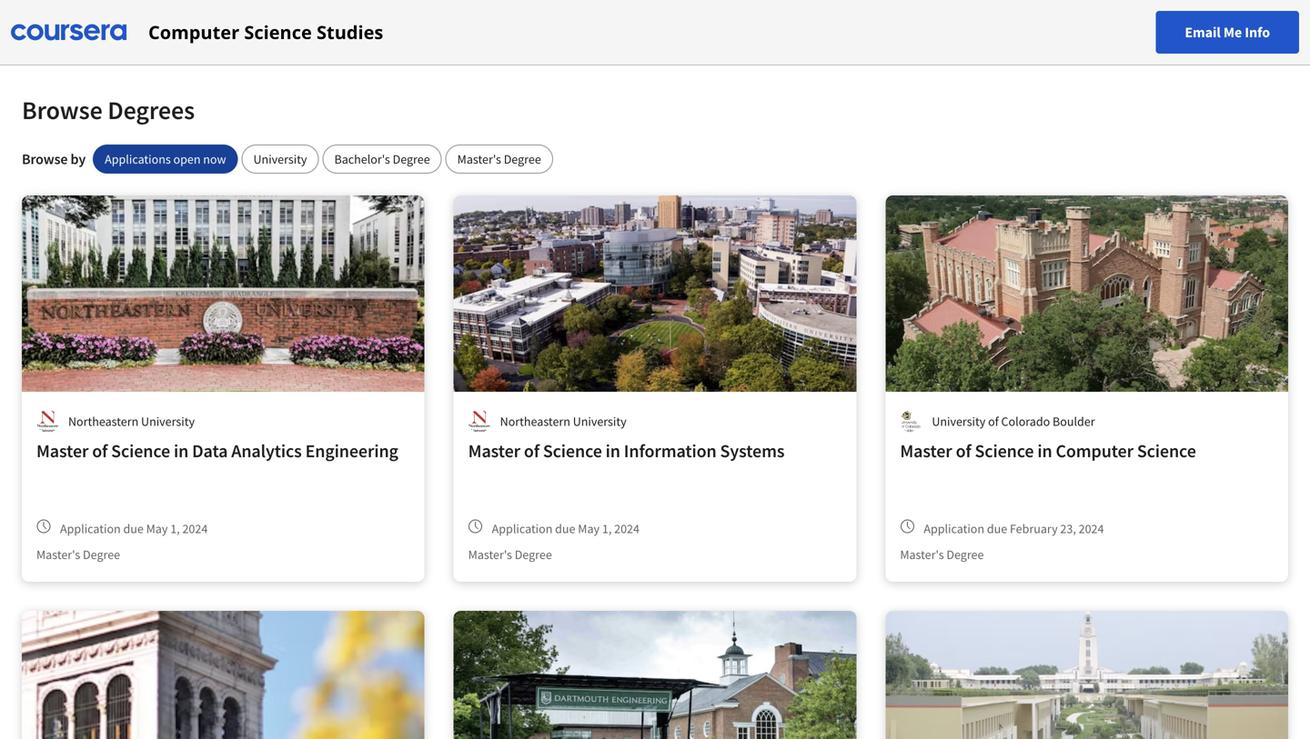 Task type: describe. For each thing, give the bounding box(es) containing it.
master of science in computer science
[[900, 440, 1196, 463]]

application due may 1, 2024 for data
[[60, 521, 208, 537]]

1, for information
[[602, 521, 612, 537]]

university up master of science in information systems
[[573, 414, 627, 430]]

coursera image
[[11, 18, 126, 47]]

northeastern university for data
[[68, 414, 195, 430]]

1 vertical spatial computer
[[1056, 440, 1134, 463]]

bachelor's degree
[[334, 151, 430, 167]]

degree for master of science in computer science
[[947, 547, 984, 563]]

email me info
[[1185, 23, 1270, 41]]

2024 for computer
[[1079, 521, 1104, 537]]

bachelor's
[[334, 151, 390, 167]]

due for computer
[[987, 521, 1007, 537]]

browse for browse by
[[22, 150, 68, 168]]

browse degrees
[[22, 94, 195, 126]]

university of colorado boulder
[[932, 414, 1095, 430]]

studies
[[317, 20, 383, 45]]

may for data
[[146, 521, 168, 537]]

now
[[203, 151, 226, 167]]

2024 for information
[[614, 521, 640, 537]]

open
[[173, 151, 201, 167]]

university up the data
[[141, 414, 195, 430]]

analytics
[[231, 440, 302, 463]]

degrees
[[108, 94, 195, 126]]

due for data
[[123, 521, 144, 537]]

Applications open now button
[[93, 145, 238, 174]]

due for information
[[555, 521, 575, 537]]

master's degree for master of science in computer science
[[900, 547, 984, 563]]

1, for data
[[170, 521, 180, 537]]

browse by
[[22, 150, 86, 168]]

in for information
[[606, 440, 620, 463]]

northeastern university  logo image for master of science in information systems
[[468, 410, 491, 433]]

degree for master of science in data analytics engineering
[[83, 547, 120, 563]]

info
[[1245, 23, 1270, 41]]

master's for master of science in data analytics engineering
[[36, 547, 80, 563]]

University button
[[242, 145, 319, 174]]

university right university of colorado boulder logo
[[932, 414, 986, 430]]

master's for master of science in computer science
[[900, 547, 944, 563]]

master for master of science in information systems
[[468, 440, 520, 463]]

engineering
[[305, 440, 398, 463]]

2024 for data
[[182, 521, 208, 537]]

february
[[1010, 521, 1058, 537]]

northeastern for master of science in information systems
[[500, 414, 570, 430]]

northeastern university  logo image for master of science in data analytics engineering
[[36, 410, 59, 433]]

science for master of science in data analytics engineering
[[111, 440, 170, 463]]

browse for browse degrees
[[22, 94, 103, 126]]

northeastern university for information
[[500, 414, 627, 430]]

of for master of science in computer science
[[956, 440, 971, 463]]

computer science studies
[[148, 20, 383, 45]]

Bachelor's Degree button
[[323, 145, 442, 174]]



Task type: locate. For each thing, give the bounding box(es) containing it.
boulder
[[1053, 414, 1095, 430]]

application
[[60, 521, 121, 537], [492, 521, 553, 537], [924, 521, 985, 537]]

2 horizontal spatial application
[[924, 521, 985, 537]]

2 master from the left
[[468, 440, 520, 463]]

science for master of science in computer science
[[975, 440, 1034, 463]]

master for master of science in computer science
[[900, 440, 952, 463]]

2 northeastern from the left
[[500, 414, 570, 430]]

master's for master of science in information systems
[[468, 547, 512, 563]]

1 may from the left
[[146, 521, 168, 537]]

northeastern university up master of science in information systems
[[500, 414, 627, 430]]

in left the data
[[174, 440, 189, 463]]

3 in from the left
[[1038, 440, 1052, 463]]

of for university of colorado boulder
[[988, 414, 999, 430]]

email
[[1185, 23, 1221, 41]]

computer up degrees
[[148, 20, 239, 45]]

2 horizontal spatial due
[[987, 521, 1007, 537]]

2024
[[182, 521, 208, 537], [614, 521, 640, 537], [1079, 521, 1104, 537]]

1 horizontal spatial northeastern
[[500, 414, 570, 430]]

1 application due may 1, 2024 from the left
[[60, 521, 208, 537]]

master's inside button
[[457, 151, 501, 167]]

2024 right 23, in the bottom right of the page
[[1079, 521, 1104, 537]]

1 northeastern from the left
[[68, 414, 139, 430]]

2 application from the left
[[492, 521, 553, 537]]

3 application from the left
[[924, 521, 985, 537]]

1 horizontal spatial in
[[606, 440, 620, 463]]

1 horizontal spatial application
[[492, 521, 553, 537]]

northeastern university  logo image
[[36, 410, 59, 433], [468, 410, 491, 433]]

browse left by
[[22, 150, 68, 168]]

1 application from the left
[[60, 521, 121, 537]]

2 may from the left
[[578, 521, 600, 537]]

1 horizontal spatial 2024
[[614, 521, 640, 537]]

university inside university button
[[253, 151, 307, 167]]

of for master of science in data analytics engineering
[[92, 440, 108, 463]]

university of colorado boulder logo image
[[900, 410, 923, 433]]

colorado
[[1001, 414, 1050, 430]]

may for information
[[578, 521, 600, 537]]

1 horizontal spatial 1,
[[602, 521, 612, 537]]

master
[[36, 440, 89, 463], [468, 440, 520, 463], [900, 440, 952, 463]]

master's
[[457, 151, 501, 167], [36, 547, 80, 563], [468, 547, 512, 563], [900, 547, 944, 563]]

university
[[253, 151, 307, 167], [141, 414, 195, 430], [573, 414, 627, 430], [932, 414, 986, 430]]

1 horizontal spatial due
[[555, 521, 575, 537]]

master for master of science in data analytics engineering
[[36, 440, 89, 463]]

application due february 23, 2024
[[924, 521, 1104, 537]]

0 horizontal spatial may
[[146, 521, 168, 537]]

2 browse from the top
[[22, 150, 68, 168]]

0 horizontal spatial in
[[174, 440, 189, 463]]

2024 down master of science in information systems
[[614, 521, 640, 537]]

in for data
[[174, 440, 189, 463]]

northeastern for master of science in data analytics engineering
[[68, 414, 139, 430]]

university right now
[[253, 151, 307, 167]]

0 horizontal spatial northeastern university
[[68, 414, 195, 430]]

applications
[[105, 151, 171, 167]]

1 1, from the left
[[170, 521, 180, 537]]

may
[[146, 521, 168, 537], [578, 521, 600, 537]]

northeastern
[[68, 414, 139, 430], [500, 414, 570, 430]]

master of science in information systems
[[468, 440, 785, 463]]

1 horizontal spatial northeastern university  logo image
[[468, 410, 491, 433]]

2 due from the left
[[555, 521, 575, 537]]

systems
[[720, 440, 785, 463]]

browse
[[22, 94, 103, 126], [22, 150, 68, 168]]

1, down master of science in data analytics engineering
[[170, 521, 180, 537]]

degree
[[393, 151, 430, 167], [504, 151, 541, 167], [83, 547, 120, 563], [515, 547, 552, 563], [947, 547, 984, 563]]

2024 down the data
[[182, 521, 208, 537]]

0 horizontal spatial 2024
[[182, 521, 208, 537]]

in for computer
[[1038, 440, 1052, 463]]

computer down the boulder
[[1056, 440, 1134, 463]]

1, down master of science in information systems
[[602, 521, 612, 537]]

3 master from the left
[[900, 440, 952, 463]]

2 1, from the left
[[602, 521, 612, 537]]

0 horizontal spatial master
[[36, 440, 89, 463]]

computer
[[148, 20, 239, 45], [1056, 440, 1134, 463]]

1 horizontal spatial application due may 1, 2024
[[492, 521, 640, 537]]

3 due from the left
[[987, 521, 1007, 537]]

1 master from the left
[[36, 440, 89, 463]]

1 northeastern university  logo image from the left
[[36, 410, 59, 433]]

2 northeastern university  logo image from the left
[[468, 410, 491, 433]]

science
[[244, 20, 312, 45], [111, 440, 170, 463], [543, 440, 602, 463], [975, 440, 1034, 463], [1137, 440, 1196, 463]]

applications open now
[[105, 151, 226, 167]]

data
[[192, 440, 228, 463]]

northeastern university up the data
[[68, 414, 195, 430]]

1 browse from the top
[[22, 94, 103, 126]]

1 horizontal spatial computer
[[1056, 440, 1134, 463]]

23,
[[1060, 521, 1076, 537]]

1,
[[170, 521, 180, 537], [602, 521, 612, 537]]

1 horizontal spatial may
[[578, 521, 600, 537]]

1 2024 from the left
[[182, 521, 208, 537]]

degree for master of science in information systems
[[515, 547, 552, 563]]

1 horizontal spatial northeastern university
[[500, 414, 627, 430]]

1 northeastern university from the left
[[68, 414, 195, 430]]

by
[[71, 150, 86, 168]]

2 horizontal spatial 2024
[[1079, 521, 1104, 537]]

1 in from the left
[[174, 440, 189, 463]]

0 vertical spatial browse
[[22, 94, 103, 126]]

Master's Degree button
[[446, 145, 553, 174]]

in down colorado
[[1038, 440, 1052, 463]]

2 application due may 1, 2024 from the left
[[492, 521, 640, 537]]

in left the information
[[606, 440, 620, 463]]

0 horizontal spatial 1,
[[170, 521, 180, 537]]

application for master of science in information systems
[[492, 521, 553, 537]]

2 horizontal spatial in
[[1038, 440, 1052, 463]]

master's degree for master of science in data analytics engineering
[[36, 547, 120, 563]]

1 vertical spatial browse
[[22, 150, 68, 168]]

3 2024 from the left
[[1079, 521, 1104, 537]]

information
[[624, 440, 717, 463]]

0 horizontal spatial northeastern
[[68, 414, 139, 430]]

0 horizontal spatial northeastern university  logo image
[[36, 410, 59, 433]]

master's degree for master of science in information systems
[[468, 547, 552, 563]]

2 in from the left
[[606, 440, 620, 463]]

1 horizontal spatial master
[[468, 440, 520, 463]]

science for master of science in information systems
[[543, 440, 602, 463]]

0 horizontal spatial due
[[123, 521, 144, 537]]

master of science in data analytics engineering
[[36, 440, 398, 463]]

master's degree
[[457, 151, 541, 167], [36, 547, 120, 563], [468, 547, 552, 563], [900, 547, 984, 563]]

master's degree inside button
[[457, 151, 541, 167]]

0 vertical spatial computer
[[148, 20, 239, 45]]

application for master of science in data analytics engineering
[[60, 521, 121, 537]]

2 horizontal spatial master
[[900, 440, 952, 463]]

0 horizontal spatial computer
[[148, 20, 239, 45]]

0 horizontal spatial application due may 1, 2024
[[60, 521, 208, 537]]

browse by group
[[93, 145, 553, 174]]

due
[[123, 521, 144, 537], [555, 521, 575, 537], [987, 521, 1007, 537]]

2 2024 from the left
[[614, 521, 640, 537]]

in
[[174, 440, 189, 463], [606, 440, 620, 463], [1038, 440, 1052, 463]]

1 due from the left
[[123, 521, 144, 537]]

me
[[1224, 23, 1242, 41]]

application due may 1, 2024
[[60, 521, 208, 537], [492, 521, 640, 537]]

of for master of science in information systems
[[524, 440, 540, 463]]

application for master of science in computer science
[[924, 521, 985, 537]]

0 horizontal spatial application
[[60, 521, 121, 537]]

2 northeastern university from the left
[[500, 414, 627, 430]]

browse up browse by
[[22, 94, 103, 126]]

email me info button
[[1156, 11, 1299, 54]]

northeastern university
[[68, 414, 195, 430], [500, 414, 627, 430]]

of
[[988, 414, 999, 430], [92, 440, 108, 463], [524, 440, 540, 463], [956, 440, 971, 463]]

application due may 1, 2024 for information
[[492, 521, 640, 537]]



Task type: vqa. For each thing, say whether or not it's contained in the screenshot.
organization
no



